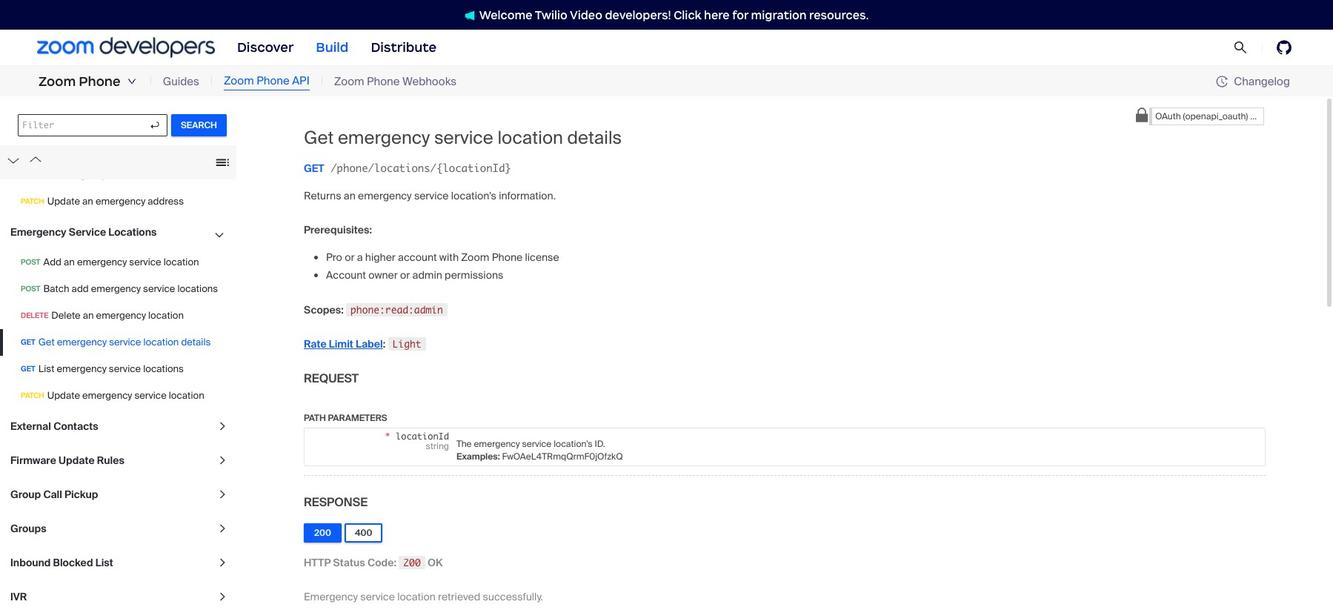 Task type: describe. For each thing, give the bounding box(es) containing it.
200 button
[[304, 523, 342, 542]]

resources.
[[810, 8, 869, 22]]

path parameters
[[304, 412, 387, 424]]

webhooks
[[403, 74, 457, 89]]

notification image
[[465, 10, 475, 21]]

welcome twilio video developers! click here for migration resources. link
[[450, 7, 884, 23]]

guides link
[[163, 73, 199, 90]]

github image
[[1277, 40, 1292, 55]]

zoom phone webhooks link
[[334, 73, 457, 90]]

response
[[304, 494, 368, 510]]

guides
[[163, 74, 199, 89]]

changelog
[[1234, 74, 1291, 89]]

path
[[304, 412, 326, 424]]

location
[[397, 590, 436, 603]]

migration
[[751, 8, 807, 22]]

phone for zoom phone
[[79, 73, 121, 90]]

emergency
[[304, 590, 358, 603]]

video
[[570, 8, 603, 22]]

retrieved
[[438, 590, 481, 603]]

click
[[674, 8, 702, 22]]

ok
[[428, 556, 443, 569]]

zoom phone api link
[[224, 73, 310, 90]]

twilio
[[535, 8, 568, 22]]

http status code: 200 ok
[[304, 556, 443, 569]]

service
[[360, 590, 395, 603]]

zoom phone webhooks
[[334, 74, 457, 89]]

request
[[304, 370, 359, 386]]

developers!
[[605, 8, 671, 22]]

code:
[[368, 556, 397, 569]]

here
[[704, 8, 730, 22]]

400 button
[[345, 523, 383, 542]]

zoom for zoom phone
[[39, 73, 76, 90]]

welcome
[[479, 8, 533, 22]]

200 inside http status code: 200 ok
[[403, 556, 421, 568]]

down image
[[127, 77, 136, 86]]

status
[[333, 556, 365, 569]]

successfully.
[[483, 590, 543, 603]]



Task type: locate. For each thing, give the bounding box(es) containing it.
for
[[733, 8, 749, 22]]

notification image
[[465, 10, 479, 21]]

parameters
[[328, 412, 387, 424]]

zoom
[[39, 73, 76, 90], [224, 74, 254, 88], [334, 74, 364, 89]]

zoom for zoom phone webhooks
[[334, 74, 364, 89]]

3 phone from the left
[[367, 74, 400, 89]]

phone left webhooks
[[367, 74, 400, 89]]

welcome twilio video developers! click here for migration resources.
[[479, 8, 869, 22]]

emergency service location retrieved successfully.
[[304, 590, 543, 603]]

phone for zoom phone api
[[257, 74, 290, 88]]

3 zoom from the left
[[334, 74, 364, 89]]

1 vertical spatial 200
[[403, 556, 421, 568]]

phone
[[79, 73, 121, 90], [257, 74, 290, 88], [367, 74, 400, 89]]

zoom for zoom phone api
[[224, 74, 254, 88]]

api
[[292, 74, 310, 88]]

2 phone from the left
[[257, 74, 290, 88]]

1 horizontal spatial phone
[[257, 74, 290, 88]]

search image
[[1234, 41, 1248, 54], [1234, 41, 1248, 54]]

1 phone from the left
[[79, 73, 121, 90]]

1 horizontal spatial zoom
[[224, 74, 254, 88]]

0 horizontal spatial phone
[[79, 73, 121, 90]]

history image
[[1217, 76, 1234, 87], [1217, 76, 1228, 87]]

200 up "http"
[[314, 527, 331, 539]]

1 zoom from the left
[[39, 73, 76, 90]]

zoom developer logo image
[[37, 37, 215, 58]]

phone for zoom phone webhooks
[[367, 74, 400, 89]]

1 horizontal spatial 200
[[403, 556, 421, 568]]

phone left api
[[257, 74, 290, 88]]

200 inside button
[[314, 527, 331, 539]]

github image
[[1277, 40, 1292, 55]]

zoom inside zoom phone api link
[[224, 74, 254, 88]]

2 horizontal spatial phone
[[367, 74, 400, 89]]

200 left ok
[[403, 556, 421, 568]]

2 horizontal spatial zoom
[[334, 74, 364, 89]]

2 zoom from the left
[[224, 74, 254, 88]]

400
[[355, 527, 372, 539]]

0 vertical spatial 200
[[314, 527, 331, 539]]

0 horizontal spatial zoom
[[39, 73, 76, 90]]

http
[[304, 556, 331, 569]]

phone left down image
[[79, 73, 121, 90]]

0 horizontal spatial 200
[[314, 527, 331, 539]]

changelog link
[[1217, 74, 1291, 89]]

zoom phone
[[39, 73, 121, 90]]

200
[[314, 527, 331, 539], [403, 556, 421, 568]]

zoom phone api
[[224, 74, 310, 88]]

zoom inside zoom phone webhooks link
[[334, 74, 364, 89]]



